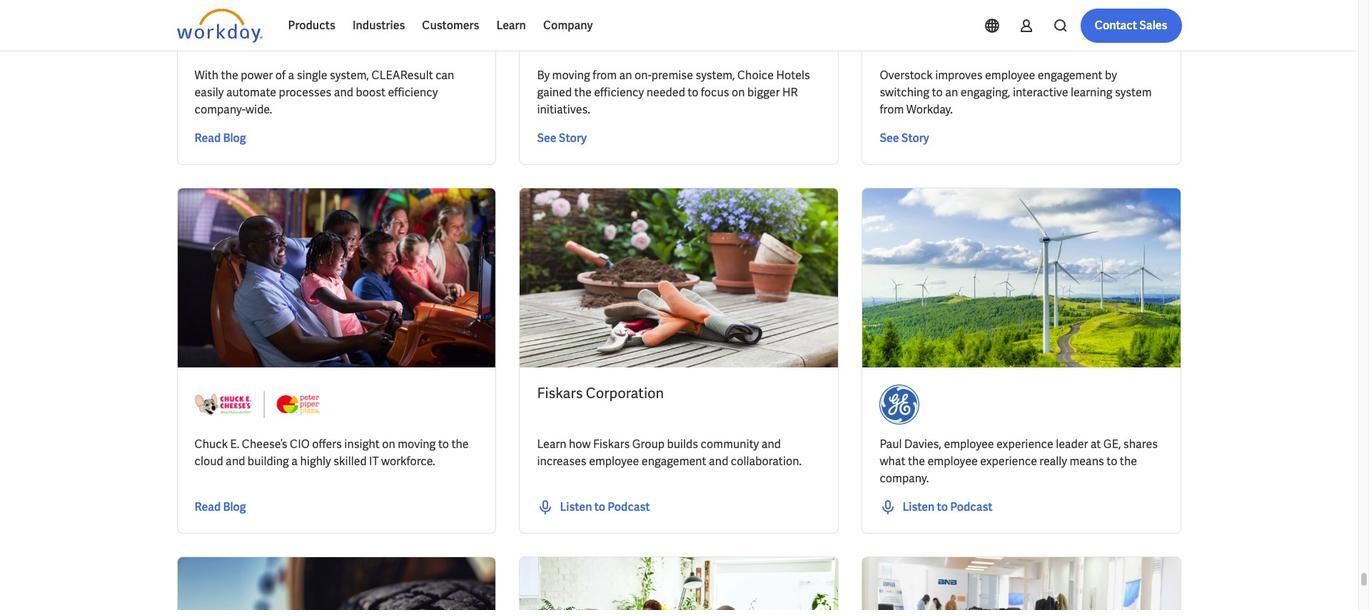 Task type: locate. For each thing, give the bounding box(es) containing it.
easily
[[195, 85, 224, 100]]

listen down company.
[[903, 500, 935, 515]]

the
[[221, 68, 238, 83], [575, 85, 592, 100], [452, 437, 469, 452], [908, 454, 926, 469], [1120, 454, 1138, 469]]

0 horizontal spatial from
[[593, 68, 617, 83]]

to inside paul davies, employee experience leader at ge, shares what the employee experience really means to the company.
[[1107, 454, 1118, 469]]

read blog down cloud at the left bottom of page
[[195, 500, 246, 515]]

contact
[[1095, 18, 1138, 33]]

clear all button
[[554, 8, 601, 36]]

0 vertical spatial read blog
[[195, 131, 246, 146]]

see down initiatives.
[[537, 131, 557, 146]]

efficiency down on-
[[594, 85, 644, 100]]

moving up workforce.
[[398, 437, 436, 452]]

initiatives.
[[537, 102, 591, 117]]

listen to podcast
[[560, 500, 650, 515], [903, 500, 993, 515]]

on up workforce.
[[382, 437, 396, 452]]

clearesult consulting inc. image
[[195, 16, 280, 56]]

cec entertainment image
[[195, 385, 320, 425]]

an inside overstock improves employee engagement by switching to an engaging, interactive learning system from workday.
[[946, 85, 959, 100]]

experience up the really
[[997, 437, 1054, 452]]

1 vertical spatial a
[[292, 454, 298, 469]]

2 story from the left
[[902, 131, 930, 146]]

story down initiatives.
[[559, 131, 587, 146]]

0 horizontal spatial see story link
[[537, 130, 587, 147]]

sales
[[1140, 18, 1168, 33]]

1 horizontal spatial on
[[732, 85, 745, 100]]

0 horizontal spatial fiskars
[[537, 384, 583, 403]]

1 vertical spatial experience
[[981, 454, 1038, 469]]

0 horizontal spatial on
[[382, 437, 396, 452]]

listen to podcast link for what
[[880, 499, 993, 516]]

increases
[[537, 454, 587, 469]]

1 vertical spatial from
[[880, 102, 904, 117]]

efficiency
[[388, 85, 438, 100], [594, 85, 644, 100]]

2 system, from the left
[[696, 68, 735, 83]]

0 vertical spatial from
[[593, 68, 617, 83]]

0 vertical spatial an
[[620, 68, 633, 83]]

1 see story from the left
[[537, 131, 587, 146]]

fiskars up how
[[537, 384, 583, 403]]

business outcome button
[[342, 8, 467, 36]]

listen for employee
[[560, 500, 592, 515]]

2 efficiency from the left
[[594, 85, 644, 100]]

group
[[633, 437, 665, 452]]

read blog link down company-
[[195, 130, 246, 147]]

experience
[[997, 437, 1054, 452], [981, 454, 1038, 469]]

1 vertical spatial learn
[[537, 437, 567, 452]]

contact sales
[[1095, 18, 1168, 33]]

system, up 'boost'
[[330, 68, 369, 83]]

1 listen from the left
[[560, 500, 592, 515]]

what
[[880, 454, 906, 469]]

see story link down initiatives.
[[537, 130, 587, 147]]

products
[[288, 18, 336, 33]]

the inside with the power of a single system, clearesult can easily automate processes and boost efficiency company-wide.
[[221, 68, 238, 83]]

listen to podcast link down increases
[[537, 499, 650, 516]]

business outcome
[[353, 16, 439, 29]]

on
[[732, 85, 745, 100], [382, 437, 396, 452]]

0 horizontal spatial story
[[559, 131, 587, 146]]

see story link for overstock improves employee engagement by switching to an engaging, interactive learning system from workday.
[[880, 130, 930, 147]]

blog for automate
[[223, 131, 246, 146]]

overstock
[[880, 68, 933, 83]]

0 horizontal spatial learn
[[497, 18, 526, 33]]

1 horizontal spatial listen
[[903, 500, 935, 515]]

a right of
[[288, 68, 294, 83]]

read
[[195, 131, 221, 146], [195, 500, 221, 515]]

see down switching on the top of the page
[[880, 131, 900, 146]]

2 see story from the left
[[880, 131, 930, 146]]

on-
[[635, 68, 652, 83]]

1 podcast from the left
[[608, 500, 650, 515]]

0 horizontal spatial listen
[[560, 500, 592, 515]]

listen to podcast link down company.
[[880, 499, 993, 516]]

2 blog from the top
[[223, 500, 246, 515]]

on right the 'focus'
[[732, 85, 745, 100]]

blog down cloud at the left bottom of page
[[223, 500, 246, 515]]

moving up gained
[[552, 68, 591, 83]]

1 horizontal spatial listen to podcast
[[903, 500, 993, 515]]

read blog link down cloud at the left bottom of page
[[195, 499, 246, 516]]

0 vertical spatial moving
[[552, 68, 591, 83]]

on inside by moving from an on-premise system, choice hotels gained the efficiency needed to focus on bigger hr initiatives.
[[732, 85, 745, 100]]

1 horizontal spatial learn
[[537, 437, 567, 452]]

blog down company-
[[223, 131, 246, 146]]

0 vertical spatial on
[[732, 85, 745, 100]]

and up "collaboration."
[[762, 437, 781, 452]]

system, inside by moving from an on-premise system, choice hotels gained the efficiency needed to focus on bigger hr initiatives.
[[696, 68, 735, 83]]

topic
[[188, 16, 213, 29]]

story for by moving from an on-premise system, choice hotels gained the efficiency needed to focus on bigger hr initiatives.
[[559, 131, 587, 146]]

1 horizontal spatial an
[[946, 85, 959, 100]]

employee down how
[[589, 454, 639, 469]]

moving
[[552, 68, 591, 83], [398, 437, 436, 452]]

1 horizontal spatial system,
[[696, 68, 735, 83]]

0 horizontal spatial an
[[620, 68, 633, 83]]

1 read blog from the top
[[195, 131, 246, 146]]

cheese's
[[242, 437, 288, 452]]

podcast down group
[[608, 500, 650, 515]]

0 vertical spatial blog
[[223, 131, 246, 146]]

0 horizontal spatial see story
[[537, 131, 587, 146]]

1 horizontal spatial see story link
[[880, 130, 930, 147]]

0 vertical spatial experience
[[997, 437, 1054, 452]]

fiskars corporation
[[537, 384, 664, 403]]

1 horizontal spatial listen to podcast link
[[880, 499, 993, 516]]

listen to podcast for engagement
[[560, 500, 650, 515]]

chuck
[[195, 437, 228, 452]]

1 story from the left
[[559, 131, 587, 146]]

0 horizontal spatial engagement
[[642, 454, 707, 469]]

an
[[620, 68, 633, 83], [946, 85, 959, 100]]

podcast down paul davies, employee experience leader at ge, shares what the employee experience really means to the company.
[[951, 500, 993, 515]]

1 horizontal spatial see
[[880, 131, 900, 146]]

see story down the workday.
[[880, 131, 930, 146]]

engagement inside learn how fiskars group builds community and increases employee engagement and collaboration.
[[642, 454, 707, 469]]

1 listen to podcast link from the left
[[537, 499, 650, 516]]

0 vertical spatial a
[[288, 68, 294, 83]]

2 listen from the left
[[903, 500, 935, 515]]

0 horizontal spatial system,
[[330, 68, 369, 83]]

0 horizontal spatial podcast
[[608, 500, 650, 515]]

0 vertical spatial fiskars
[[537, 384, 583, 403]]

engaging,
[[961, 85, 1011, 100]]

podcast
[[608, 500, 650, 515], [951, 500, 993, 515]]

means
[[1070, 454, 1105, 469]]

at
[[1091, 437, 1102, 452]]

system,
[[330, 68, 369, 83], [696, 68, 735, 83]]

1 horizontal spatial moving
[[552, 68, 591, 83]]

bigger
[[748, 85, 780, 100]]

community
[[701, 437, 759, 452]]

efficiency down clearesult
[[388, 85, 438, 100]]

see story link for by moving from an on-premise system, choice hotels gained the efficiency needed to focus on bigger hr initiatives.
[[537, 130, 587, 147]]

podcast for the
[[951, 500, 993, 515]]

from
[[593, 68, 617, 83], [880, 102, 904, 117]]

1 vertical spatial read
[[195, 500, 221, 515]]

0 horizontal spatial see
[[537, 131, 557, 146]]

system, up the 'focus'
[[696, 68, 735, 83]]

1 see from the left
[[537, 131, 557, 146]]

1 horizontal spatial fiskars
[[594, 437, 630, 452]]

0 horizontal spatial listen to podcast
[[560, 500, 650, 515]]

see story for by moving from an on-premise system, choice hotels gained the efficiency needed to focus on bigger hr initiatives.
[[537, 131, 587, 146]]

improves
[[936, 68, 983, 83]]

industries button
[[344, 9, 414, 43]]

1 see story link from the left
[[537, 130, 587, 147]]

listen to podcast down company.
[[903, 500, 993, 515]]

from down switching on the top of the page
[[880, 102, 904, 117]]

workday.
[[907, 102, 953, 117]]

system
[[1116, 85, 1152, 100]]

collaboration.
[[731, 454, 802, 469]]

listen
[[560, 500, 592, 515], [903, 500, 935, 515]]

1 listen to podcast from the left
[[560, 500, 650, 515]]

1 horizontal spatial efficiency
[[594, 85, 644, 100]]

1 read blog link from the top
[[195, 130, 246, 147]]

system, for boost
[[330, 68, 369, 83]]

2 podcast from the left
[[951, 500, 993, 515]]

to inside chuck e. cheese's cio offers insight on moving to the cloud and building a highly skilled it workforce.
[[438, 437, 449, 452]]

1 horizontal spatial from
[[880, 102, 904, 117]]

fiskars
[[537, 384, 583, 403], [594, 437, 630, 452]]

and left 'boost'
[[334, 85, 354, 100]]

read down cloud at the left bottom of page
[[195, 500, 221, 515]]

learn
[[497, 18, 526, 33], [537, 437, 567, 452]]

read blog down company-
[[195, 131, 246, 146]]

1 horizontal spatial podcast
[[951, 500, 993, 515]]

industries
[[353, 18, 405, 33]]

company-
[[195, 102, 246, 117]]

2 see story link from the left
[[880, 130, 930, 147]]

paul
[[880, 437, 902, 452]]

1 blog from the top
[[223, 131, 246, 146]]

of
[[276, 68, 286, 83]]

company
[[543, 18, 593, 33]]

2 listen to podcast link from the left
[[880, 499, 993, 516]]

a inside with the power of a single system, clearesult can easily automate processes and boost efficiency company-wide.
[[288, 68, 294, 83]]

chuck e. cheese's cio offers insight on moving to the cloud and building a highly skilled it workforce.
[[195, 437, 469, 469]]

2 see from the left
[[880, 131, 900, 146]]

listen to podcast down increases
[[560, 500, 650, 515]]

1 efficiency from the left
[[388, 85, 438, 100]]

read down company-
[[195, 131, 221, 146]]

fiskars right how
[[594, 437, 630, 452]]

general electric international, inc. image
[[880, 385, 920, 425]]

2 read blog link from the top
[[195, 499, 246, 516]]

1 system, from the left
[[330, 68, 369, 83]]

to inside overstock improves employee engagement by switching to an engaging, interactive learning system from workday.
[[932, 85, 943, 100]]

1 vertical spatial read blog link
[[195, 499, 246, 516]]

learn inside learn how fiskars group builds community and increases employee engagement and collaboration.
[[537, 437, 567, 452]]

1 vertical spatial an
[[946, 85, 959, 100]]

see for overstock improves employee engagement by switching to an engaging, interactive learning system from workday.
[[880, 131, 900, 146]]

engagement down "builds"
[[642, 454, 707, 469]]

0 vertical spatial read blog link
[[195, 130, 246, 147]]

see story
[[537, 131, 587, 146], [880, 131, 930, 146]]

1 vertical spatial engagement
[[642, 454, 707, 469]]

an down improves
[[946, 85, 959, 100]]

1 vertical spatial read blog
[[195, 500, 246, 515]]

1 read from the top
[[195, 131, 221, 146]]

read blog for cloud
[[195, 500, 246, 515]]

and inside with the power of a single system, clearesult can easily automate processes and boost efficiency company-wide.
[[334, 85, 354, 100]]

employee up engaging, on the top right of the page
[[986, 68, 1036, 83]]

see story link down the workday.
[[880, 130, 930, 147]]

corporation
[[586, 384, 664, 403]]

efficiency inside by moving from an on-premise system, choice hotels gained the efficiency needed to focus on bigger hr initiatives.
[[594, 85, 644, 100]]

to
[[688, 85, 699, 100], [932, 85, 943, 100], [438, 437, 449, 452], [1107, 454, 1118, 469], [595, 500, 606, 515], [937, 500, 948, 515]]

1 vertical spatial fiskars
[[594, 437, 630, 452]]

needed
[[647, 85, 686, 100]]

story down the workday.
[[902, 131, 930, 146]]

0 horizontal spatial listen to podcast link
[[537, 499, 650, 516]]

podcast for engagement
[[608, 500, 650, 515]]

learn inside learn dropdown button
[[497, 18, 526, 33]]

see story link
[[537, 130, 587, 147], [880, 130, 930, 147]]

from inside by moving from an on-premise system, choice hotels gained the efficiency needed to focus on bigger hr initiatives.
[[593, 68, 617, 83]]

learn up increases
[[537, 437, 567, 452]]

1 horizontal spatial engagement
[[1038, 68, 1103, 83]]

0 horizontal spatial moving
[[398, 437, 436, 452]]

1 vertical spatial on
[[382, 437, 396, 452]]

system, inside with the power of a single system, clearesult can easily automate processes and boost efficiency company-wide.
[[330, 68, 369, 83]]

1 horizontal spatial see story
[[880, 131, 930, 146]]

a down cio
[[292, 454, 298, 469]]

shares
[[1124, 437, 1158, 452]]

blog
[[223, 131, 246, 146], [223, 500, 246, 515]]

system, for to
[[696, 68, 735, 83]]

1 horizontal spatial story
[[902, 131, 930, 146]]

employee inside overstock improves employee engagement by switching to an engaging, interactive learning system from workday.
[[986, 68, 1036, 83]]

switching
[[880, 85, 930, 100]]

listen down increases
[[560, 500, 592, 515]]

1 vertical spatial blog
[[223, 500, 246, 515]]

hr
[[783, 85, 798, 100]]

moving inside chuck e. cheese's cio offers insight on moving to the cloud and building a highly skilled it workforce.
[[398, 437, 436, 452]]

experience left the really
[[981, 454, 1038, 469]]

1 vertical spatial moving
[[398, 437, 436, 452]]

2 listen to podcast from the left
[[903, 500, 993, 515]]

see story down initiatives.
[[537, 131, 587, 146]]

builds
[[667, 437, 699, 452]]

engagement up learning
[[1038, 68, 1103, 83]]

listen to podcast link
[[537, 499, 650, 516], [880, 499, 993, 516]]

and down the e.
[[226, 454, 245, 469]]

0 vertical spatial read
[[195, 131, 221, 146]]

focus
[[701, 85, 730, 100]]

2 read blog from the top
[[195, 500, 246, 515]]

from left on-
[[593, 68, 617, 83]]

how
[[569, 437, 591, 452]]

2 read from the top
[[195, 500, 221, 515]]

employee right davies,
[[944, 437, 995, 452]]

single
[[297, 68, 328, 83]]

an left on-
[[620, 68, 633, 83]]

learn left company at the top left
[[497, 18, 526, 33]]

engagement
[[1038, 68, 1103, 83], [642, 454, 707, 469]]

0 vertical spatial learn
[[497, 18, 526, 33]]

0 vertical spatial engagement
[[1038, 68, 1103, 83]]

read for chuck e. cheese's cio offers insight on moving to the cloud and building a highly skilled it workforce.
[[195, 500, 221, 515]]

employee down davies,
[[928, 454, 978, 469]]

0 horizontal spatial efficiency
[[388, 85, 438, 100]]



Task type: describe. For each thing, give the bounding box(es) containing it.
engagement inside overstock improves employee engagement by switching to an engaging, interactive learning system from workday.
[[1038, 68, 1103, 83]]

all
[[584, 16, 596, 29]]

with the power of a single system, clearesult can easily automate processes and boost efficiency company-wide.
[[195, 68, 455, 117]]

skilled
[[334, 454, 367, 469]]

company button
[[535, 9, 602, 43]]

customers
[[422, 18, 480, 33]]

workforce.
[[381, 454, 435, 469]]

outcome
[[396, 16, 439, 29]]

premise
[[652, 68, 694, 83]]

Search Customer Stories text field
[[979, 9, 1154, 34]]

learn button
[[488, 9, 535, 43]]

learn how fiskars group builds community and increases employee engagement and collaboration.
[[537, 437, 802, 469]]

clear
[[558, 16, 582, 29]]

interactive
[[1013, 85, 1069, 100]]

moving inside by moving from an on-premise system, choice hotels gained the efficiency needed to focus on bigger hr initiatives.
[[552, 68, 591, 83]]

contact sales link
[[1081, 9, 1182, 43]]

company.
[[880, 471, 929, 486]]

read blog link for cloud
[[195, 499, 246, 516]]

business
[[353, 16, 394, 29]]

products button
[[280, 9, 344, 43]]

a inside chuck e. cheese's cio offers insight on moving to the cloud and building a highly skilled it workforce.
[[292, 454, 298, 469]]

clearesult
[[372, 68, 433, 83]]

industry
[[264, 16, 302, 29]]

learning
[[1071, 85, 1113, 100]]

automate
[[226, 85, 277, 100]]

learn for learn
[[497, 18, 526, 33]]

overstock.com image
[[880, 16, 966, 56]]

listen to podcast link for employee
[[537, 499, 650, 516]]

really
[[1040, 454, 1068, 469]]

topic button
[[177, 8, 241, 36]]

e.
[[230, 437, 240, 452]]

an inside by moving from an on-premise system, choice hotels gained the efficiency needed to focus on bigger hr initiatives.
[[620, 68, 633, 83]]

and down community
[[709, 454, 729, 469]]

with
[[195, 68, 219, 83]]

ge,
[[1104, 437, 1122, 452]]

overstock improves employee engagement by switching to an engaging, interactive learning system from workday.
[[880, 68, 1152, 117]]

choice hotels international, inc. image
[[537, 16, 623, 56]]

cio
[[290, 437, 310, 452]]

by
[[1106, 68, 1118, 83]]

choice
[[738, 68, 774, 83]]

read blog link for automate
[[195, 130, 246, 147]]

hotels
[[777, 68, 810, 83]]

employee inside learn how fiskars group builds community and increases employee engagement and collaboration.
[[589, 454, 639, 469]]

cloud
[[195, 454, 223, 469]]

to inside by moving from an on-premise system, choice hotels gained the efficiency needed to focus on bigger hr initiatives.
[[688, 85, 699, 100]]

learn for learn how fiskars group builds community and increases employee engagement and collaboration.
[[537, 437, 567, 452]]

by moving from an on-premise system, choice hotels gained the efficiency needed to focus on bigger hr initiatives.
[[537, 68, 810, 117]]

listen to podcast for the
[[903, 500, 993, 515]]

offers
[[312, 437, 342, 452]]

gained
[[537, 85, 572, 100]]

clear all
[[558, 16, 596, 29]]

customers button
[[414, 9, 488, 43]]

boost
[[356, 85, 386, 100]]

listen for what
[[903, 500, 935, 515]]

and inside chuck e. cheese's cio offers insight on moving to the cloud and building a highly skilled it workforce.
[[226, 454, 245, 469]]

blog for cloud
[[223, 500, 246, 515]]

insight
[[344, 437, 380, 452]]

wide.
[[246, 102, 272, 117]]

story for overstock improves employee engagement by switching to an engaging, interactive learning system from workday.
[[902, 131, 930, 146]]

from inside overstock improves employee engagement by switching to an engaging, interactive learning system from workday.
[[880, 102, 904, 117]]

fiskars inside learn how fiskars group builds community and increases employee engagement and collaboration.
[[594, 437, 630, 452]]

it
[[369, 454, 379, 469]]

power
[[241, 68, 273, 83]]

the inside chuck e. cheese's cio offers insight on moving to the cloud and building a highly skilled it workforce.
[[452, 437, 469, 452]]

read blog for automate
[[195, 131, 246, 146]]

processes
[[279, 85, 332, 100]]

see for by moving from an on-premise system, choice hotels gained the efficiency needed to focus on bigger hr initiatives.
[[537, 131, 557, 146]]

more
[[490, 16, 514, 29]]

industry button
[[253, 8, 330, 36]]

paul davies, employee experience leader at ge, shares what the employee experience really means to the company.
[[880, 437, 1158, 486]]

on inside chuck e. cheese's cio offers insight on moving to the cloud and building a highly skilled it workforce.
[[382, 437, 396, 452]]

more button
[[479, 8, 543, 36]]

efficiency inside with the power of a single system, clearesult can easily automate processes and boost efficiency company-wide.
[[388, 85, 438, 100]]

the inside by moving from an on-premise system, choice hotels gained the efficiency needed to focus on bigger hr initiatives.
[[575, 85, 592, 100]]

highly
[[300, 454, 331, 469]]

davies,
[[905, 437, 942, 452]]

leader
[[1056, 437, 1089, 452]]

read for with the power of a single system, clearesult can easily automate processes and boost efficiency company-wide.
[[195, 131, 221, 146]]

go to the homepage image
[[177, 9, 262, 43]]

see story for overstock improves employee engagement by switching to an engaging, interactive learning system from workday.
[[880, 131, 930, 146]]

can
[[436, 68, 455, 83]]

by
[[537, 68, 550, 83]]

building
[[248, 454, 289, 469]]



Task type: vqa. For each thing, say whether or not it's contained in the screenshot.
the left Podcast
yes



